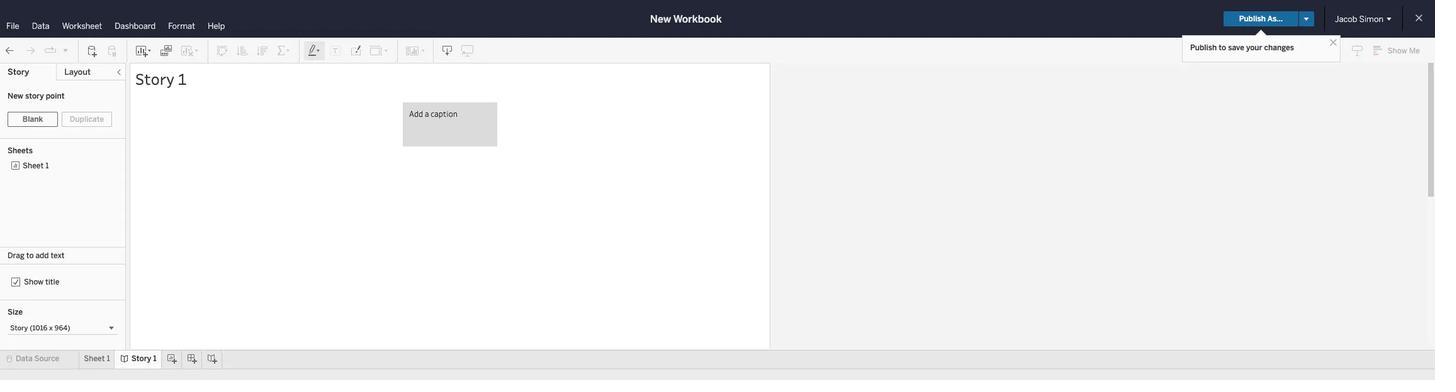 Task type: vqa. For each thing, say whether or not it's contained in the screenshot.
workbook
yes



Task type: locate. For each thing, give the bounding box(es) containing it.
data guide image
[[1351, 44, 1364, 57]]

1 horizontal spatial new
[[650, 13, 671, 25]]

data source
[[16, 355, 59, 364]]

new data source image
[[86, 44, 99, 57]]

0 vertical spatial publish
[[1239, 14, 1266, 23]]

to use edit in desktop, save the workbook outside of personal space image
[[461, 44, 474, 57]]

file
[[6, 21, 19, 31]]

data
[[32, 21, 50, 31], [16, 355, 32, 364]]

sheet 1
[[23, 162, 49, 171], [84, 355, 110, 364]]

0 vertical spatial story 1
[[135, 69, 187, 89]]

sheet right source
[[84, 355, 105, 364]]

0 horizontal spatial publish
[[1190, 43, 1217, 52]]

sheet
[[23, 162, 44, 171], [84, 355, 105, 364]]

data left source
[[16, 355, 32, 364]]

add
[[409, 109, 423, 119]]

publish for publish as...
[[1239, 14, 1266, 23]]

0 vertical spatial sheet 1
[[23, 162, 49, 171]]

0 horizontal spatial to
[[26, 252, 34, 261]]

story
[[8, 67, 29, 77], [135, 69, 174, 89], [10, 325, 28, 333], [131, 355, 151, 364]]

format
[[168, 21, 195, 31]]

worksheet
[[62, 21, 102, 31]]

publish for publish to save your changes
[[1190, 43, 1217, 52]]

1 vertical spatial new
[[8, 92, 23, 101]]

new left workbook
[[650, 13, 671, 25]]

story 1
[[135, 69, 187, 89], [131, 355, 157, 364]]

1 inside heading
[[178, 69, 187, 89]]

to left save
[[1219, 43, 1226, 52]]

show title
[[24, 278, 59, 287]]

add
[[35, 252, 49, 261]]

undo image
[[4, 44, 16, 57]]

jacob
[[1335, 14, 1358, 24]]

data up replay animation image
[[32, 21, 50, 31]]

dashboard
[[115, 21, 156, 31]]

point
[[46, 92, 65, 101]]

layout
[[64, 67, 91, 77]]

jacob simon
[[1335, 14, 1384, 24]]

totals image
[[276, 44, 291, 57]]

sort descending image
[[256, 44, 269, 57]]

publish
[[1239, 14, 1266, 23], [1190, 43, 1217, 52]]

sheet down sheets in the top left of the page
[[23, 162, 44, 171]]

1 vertical spatial sheet
[[84, 355, 105, 364]]

0 vertical spatial new
[[650, 13, 671, 25]]

new left the story
[[8, 92, 23, 101]]

show left the title
[[24, 278, 44, 287]]

show inside button
[[1388, 47, 1407, 55]]

1 horizontal spatial sheet
[[84, 355, 105, 364]]

data for data source
[[16, 355, 32, 364]]

0 horizontal spatial show
[[24, 278, 44, 287]]

blank button
[[8, 112, 58, 127]]

0 vertical spatial show
[[1388, 47, 1407, 55]]

1 horizontal spatial to
[[1219, 43, 1226, 52]]

publish inside button
[[1239, 14, 1266, 23]]

0 horizontal spatial new
[[8, 92, 23, 101]]

to
[[1219, 43, 1226, 52], [26, 252, 34, 261]]

show me
[[1388, 47, 1420, 55]]

1 horizontal spatial publish
[[1239, 14, 1266, 23]]

1 vertical spatial to
[[26, 252, 34, 261]]

1
[[178, 69, 187, 89], [45, 162, 49, 171], [107, 355, 110, 364], [153, 355, 157, 364]]

1 vertical spatial publish
[[1190, 43, 1217, 52]]

simon
[[1359, 14, 1384, 24]]

add a caption
[[409, 109, 458, 119]]

1 horizontal spatial sheet 1
[[84, 355, 110, 364]]

duplicate
[[70, 115, 104, 124]]

1 vertical spatial data
[[16, 355, 32, 364]]

0 horizontal spatial sheet 1
[[23, 162, 49, 171]]

1 vertical spatial show
[[24, 278, 44, 287]]

new for new workbook
[[650, 13, 671, 25]]

story
[[25, 92, 44, 101]]

new story point
[[8, 92, 65, 101]]

save
[[1228, 43, 1244, 52]]

show left me
[[1388, 47, 1407, 55]]

title
[[45, 278, 59, 287]]

close image
[[1328, 37, 1340, 48]]

show me button
[[1368, 41, 1432, 60]]

sheet 1 right source
[[84, 355, 110, 364]]

show
[[1388, 47, 1407, 55], [24, 278, 44, 287]]

publish left save
[[1190, 43, 1217, 52]]

x
[[49, 325, 53, 333]]

help
[[208, 21, 225, 31]]

a
[[425, 109, 429, 119]]

1 vertical spatial sheet 1
[[84, 355, 110, 364]]

0 vertical spatial data
[[32, 21, 50, 31]]

publish left 'as...'
[[1239, 14, 1266, 23]]

swap rows and columns image
[[216, 44, 229, 57]]

(1016
[[30, 325, 47, 333]]

data for data
[[32, 21, 50, 31]]

size
[[8, 308, 23, 317]]

sheet 1 down sheets in the top left of the page
[[23, 162, 49, 171]]

0 vertical spatial to
[[1219, 43, 1226, 52]]

new
[[650, 13, 671, 25], [8, 92, 23, 101]]

0 horizontal spatial sheet
[[23, 162, 44, 171]]

1 horizontal spatial show
[[1388, 47, 1407, 55]]

to left add on the bottom of the page
[[26, 252, 34, 261]]

publish to save your changes
[[1190, 43, 1294, 52]]

publish as...
[[1239, 14, 1283, 23]]

source
[[34, 355, 59, 364]]



Task type: describe. For each thing, give the bounding box(es) containing it.
publish as... button
[[1224, 11, 1299, 26]]

drag to add text
[[8, 252, 65, 261]]

duplicate image
[[160, 44, 172, 57]]

1 vertical spatial story 1
[[131, 355, 157, 364]]

story (1016 x 964)
[[10, 325, 70, 333]]

format workbook image
[[349, 44, 362, 57]]

story inside the story 1 heading
[[135, 69, 174, 89]]

your
[[1246, 43, 1262, 52]]

show for show me
[[1388, 47, 1407, 55]]

duplicate button
[[62, 112, 112, 127]]

download image
[[441, 44, 454, 57]]

sheets
[[8, 147, 33, 155]]

show for show title
[[24, 278, 44, 287]]

new for new story point
[[8, 92, 23, 101]]

changes
[[1264, 43, 1294, 52]]

sort ascending image
[[236, 44, 249, 57]]

replay animation image
[[44, 44, 57, 57]]

collapse image
[[115, 69, 123, 76]]

text
[[51, 252, 65, 261]]

to for drag
[[26, 252, 34, 261]]

0 vertical spatial sheet
[[23, 162, 44, 171]]

story 1 heading
[[135, 69, 765, 90]]

caption
[[431, 109, 458, 119]]

drag
[[8, 252, 24, 261]]

workbook
[[673, 13, 722, 25]]

blank
[[23, 115, 43, 124]]

show labels image
[[329, 44, 342, 57]]

new workbook
[[650, 13, 722, 25]]

story 1 inside heading
[[135, 69, 187, 89]]

pause auto updates image
[[106, 44, 119, 57]]

me
[[1409, 47, 1420, 55]]

as...
[[1268, 14, 1283, 23]]

fit image
[[370, 44, 390, 57]]

replay animation image
[[62, 46, 69, 54]]

redo image
[[24, 44, 37, 57]]

clear sheet image
[[180, 44, 200, 57]]

new worksheet image
[[135, 44, 152, 57]]

to for publish
[[1219, 43, 1226, 52]]

964)
[[54, 325, 70, 333]]

highlight image
[[307, 44, 322, 57]]

show/hide cards image
[[405, 44, 426, 57]]



